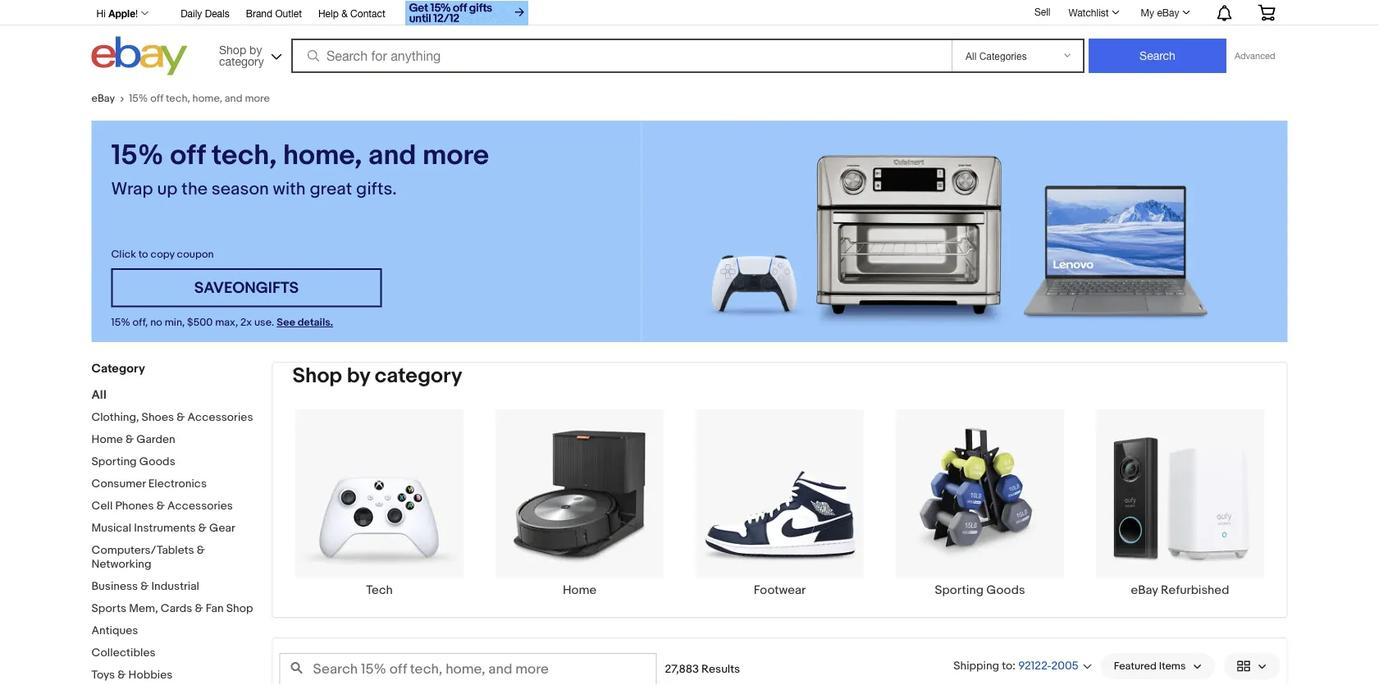 Task type: vqa. For each thing, say whether or not it's contained in the screenshot.
15% off tech, home, and more home,
yes



Task type: describe. For each thing, give the bounding box(es) containing it.
off for 15% off tech, home, and more wrap up the season with great gifts.
[[170, 139, 206, 173]]

max,
[[215, 316, 238, 329]]

my ebay link
[[1132, 2, 1198, 22]]

apple
[[108, 7, 135, 19]]

:
[[1013, 659, 1016, 673]]

ebay for ebay refurbished
[[1131, 583, 1158, 597]]

ebay for ebay link
[[91, 92, 115, 105]]

coupon
[[177, 248, 214, 261]]

more for 15% off tech, home, and more wrap up the season with great gifts.
[[423, 139, 489, 173]]

my ebay
[[1141, 7, 1180, 18]]

to for copy
[[138, 248, 148, 261]]

great
[[310, 178, 352, 199]]

clothing,
[[91, 411, 139, 425]]

& up musical instruments & gear link
[[156, 499, 165, 513]]

season
[[212, 178, 269, 199]]

musical
[[91, 521, 131, 535]]

and for 15% off tech, home, and more wrap up the season with great gifts.
[[368, 139, 416, 173]]

off,
[[133, 316, 148, 329]]

!
[[135, 7, 138, 19]]

advanced link
[[1227, 39, 1284, 72]]

refurbished
[[1161, 583, 1230, 597]]

tech, for 15% off tech, home, and more
[[166, 92, 190, 105]]

15% off tech, home, and more wrap up the season with great gifts.
[[111, 139, 489, 199]]

27,883 results
[[665, 663, 740, 676]]

all clothing, shoes & accessories home & garden sporting goods consumer electronics cell phones & accessories musical instruments & gear computers/tablets & networking business & industrial sports mem, cards & fan shop antiques collectibles toys & hobbies
[[91, 388, 253, 682]]

instruments
[[134, 521, 196, 535]]

brand
[[246, 7, 273, 19]]

hobbies
[[128, 668, 173, 682]]

click
[[111, 248, 136, 261]]

& left 'gear'
[[198, 521, 207, 535]]

ebay inside the account navigation
[[1157, 7, 1180, 18]]

deals
[[205, 7, 230, 19]]

with
[[273, 178, 306, 199]]

sports
[[91, 602, 126, 616]]

92122-
[[1018, 659, 1051, 673]]

$500
[[187, 316, 213, 329]]

saveongifts
[[194, 278, 299, 297]]

help & contact link
[[318, 5, 385, 23]]

wrap
[[111, 178, 153, 199]]

sports mem, cards & fan shop link
[[91, 602, 253, 616]]

click to copy coupon
[[111, 248, 214, 261]]

& up mem,
[[141, 580, 149, 594]]

garden
[[136, 433, 175, 447]]

home & garden link
[[91, 433, 175, 447]]

saveongifts button
[[111, 268, 382, 307]]

1 vertical spatial accessories
[[167, 499, 233, 513]]

min,
[[165, 316, 185, 329]]

none submit inside shop by category banner
[[1089, 39, 1227, 73]]

gear
[[209, 521, 235, 535]]

shoes
[[142, 411, 174, 425]]

shop by category inside main content
[[293, 363, 462, 389]]

hi
[[96, 7, 106, 19]]

category inside dropdown button
[[219, 54, 264, 68]]

computers/tablets & networking link
[[91, 544, 205, 572]]

help
[[318, 7, 339, 19]]

collectibles link
[[91, 646, 156, 660]]

industrial
[[151, 580, 199, 594]]

& left fan
[[195, 602, 203, 616]]

items
[[1159, 660, 1186, 673]]

ebay refurbished
[[1131, 583, 1230, 597]]

0 vertical spatial accessories
[[188, 411, 253, 425]]

footwear
[[754, 583, 806, 597]]

clothing, shoes & accessories link
[[91, 411, 253, 425]]

copy
[[151, 248, 175, 261]]

cell
[[91, 499, 113, 513]]

sell
[[1035, 6, 1051, 17]]

outlet
[[275, 7, 302, 19]]

featured
[[1114, 660, 1157, 673]]

goods inside all clothing, shoes & accessories home & garden sporting goods consumer electronics cell phones & accessories musical instruments & gear computers/tablets & networking business & industrial sports mem, cards & fan shop antiques collectibles toys & hobbies
[[139, 455, 175, 469]]

15% off tech, home, and more
[[129, 92, 270, 105]]

results
[[702, 663, 740, 676]]

27,883
[[665, 663, 699, 676]]

your shopping cart image
[[1257, 4, 1276, 21]]

electronics
[[148, 477, 207, 491]]

featured items button
[[1101, 653, 1216, 679]]

watchlist link
[[1060, 2, 1127, 22]]

brand outlet
[[246, 7, 302, 19]]

networking
[[91, 558, 151, 572]]

details.
[[298, 316, 333, 329]]

daily
[[181, 7, 202, 19]]

all
[[91, 388, 106, 402]]

sporting goods
[[935, 583, 1025, 597]]

daily deals link
[[181, 5, 230, 23]]

shop by category button
[[212, 37, 286, 72]]



Task type: locate. For each thing, give the bounding box(es) containing it.
off up the
[[170, 139, 206, 173]]

list inside shop by category main content
[[273, 409, 1287, 617]]

category
[[91, 361, 145, 376]]

1 vertical spatial and
[[368, 139, 416, 173]]

fan
[[206, 602, 224, 616]]

goods inside list
[[986, 583, 1025, 597]]

phones
[[115, 499, 154, 513]]

antiques link
[[91, 624, 138, 638]]

0 vertical spatial by
[[250, 43, 262, 56]]

1 vertical spatial more
[[423, 139, 489, 173]]

more inside 15% off tech, home, and more wrap up the season with great gifts.
[[423, 139, 489, 173]]

1 vertical spatial category
[[375, 363, 462, 389]]

toys
[[91, 668, 115, 682]]

to
[[138, 248, 148, 261], [1002, 659, 1013, 673]]

0 horizontal spatial home
[[91, 433, 123, 447]]

0 horizontal spatial to
[[138, 248, 148, 261]]

and
[[225, 92, 242, 105], [368, 139, 416, 173]]

1 horizontal spatial and
[[368, 139, 416, 173]]

sporting
[[91, 455, 137, 469], [935, 583, 984, 597]]

and down shop by category dropdown button
[[225, 92, 242, 105]]

0 horizontal spatial by
[[250, 43, 262, 56]]

get an extra 15% off image
[[405, 1, 528, 25]]

to left the copy
[[138, 248, 148, 261]]

1 vertical spatial 15%
[[111, 139, 164, 173]]

home, for 15% off tech, home, and more wrap up the season with great gifts.
[[283, 139, 362, 173]]

shop inside main content
[[293, 363, 342, 389]]

1 vertical spatial to
[[1002, 659, 1013, 673]]

1 horizontal spatial by
[[347, 363, 370, 389]]

0 horizontal spatial goods
[[139, 455, 175, 469]]

ebay
[[1157, 7, 1180, 18], [91, 92, 115, 105], [1131, 583, 1158, 597]]

1 horizontal spatial sporting
[[935, 583, 984, 597]]

by inside main content
[[347, 363, 370, 389]]

list
[[273, 409, 1287, 617]]

and for 15% off tech, home, and more
[[225, 92, 242, 105]]

0 vertical spatial goods
[[139, 455, 175, 469]]

home, inside 15% off tech, home, and more wrap up the season with great gifts.
[[283, 139, 362, 173]]

toys & hobbies link
[[91, 668, 173, 682]]

1 vertical spatial home
[[563, 583, 597, 597]]

Search for anything text field
[[294, 40, 949, 71]]

my
[[1141, 7, 1155, 18]]

shop by category
[[219, 43, 264, 68], [293, 363, 462, 389]]

1 vertical spatial by
[[347, 363, 370, 389]]

1 horizontal spatial goods
[[986, 583, 1025, 597]]

0 vertical spatial home,
[[192, 92, 222, 105]]

1 horizontal spatial more
[[423, 139, 489, 173]]

shop by category banner
[[87, 0, 1288, 80]]

2 vertical spatial ebay
[[1131, 583, 1158, 597]]

advanced
[[1235, 50, 1276, 61]]

1 horizontal spatial home,
[[283, 139, 362, 173]]

shipping
[[954, 659, 1000, 673]]

use.
[[254, 316, 274, 329]]

0 vertical spatial shop
[[219, 43, 246, 56]]

sporting inside list
[[935, 583, 984, 597]]

1 horizontal spatial shop by category
[[293, 363, 462, 389]]

ebay link
[[91, 92, 129, 105]]

0 vertical spatial to
[[138, 248, 148, 261]]

by
[[250, 43, 262, 56], [347, 363, 370, 389]]

tech,
[[166, 92, 190, 105], [212, 139, 277, 173]]

0 horizontal spatial sporting goods link
[[91, 455, 175, 469]]

None submit
[[1089, 39, 1227, 73]]

consumer electronics link
[[91, 477, 207, 491]]

0 vertical spatial shop by category
[[219, 43, 264, 68]]

home link
[[480, 409, 680, 597]]

1 horizontal spatial to
[[1002, 659, 1013, 673]]

featured items
[[1114, 660, 1186, 673]]

home, down shop by category dropdown button
[[192, 92, 222, 105]]

0 vertical spatial and
[[225, 92, 242, 105]]

goods
[[139, 455, 175, 469], [986, 583, 1025, 597]]

15% inside 15% off tech, home, and more wrap up the season with great gifts.
[[111, 139, 164, 173]]

off right ebay link
[[150, 92, 163, 105]]

footwear link
[[680, 409, 880, 597]]

1 horizontal spatial off
[[170, 139, 206, 173]]

computers/tablets
[[91, 544, 194, 558]]

mem,
[[129, 602, 158, 616]]

accessories up 'gear'
[[167, 499, 233, 513]]

0 horizontal spatial category
[[219, 54, 264, 68]]

brand outlet link
[[246, 5, 302, 23]]

off inside 15% off tech, home, and more wrap up the season with great gifts.
[[170, 139, 206, 173]]

ebay inside list
[[1131, 583, 1158, 597]]

0 horizontal spatial sporting
[[91, 455, 137, 469]]

see
[[277, 316, 295, 329]]

2 vertical spatial shop
[[226, 602, 253, 616]]

& left garden
[[125, 433, 134, 447]]

shop down the details.
[[293, 363, 342, 389]]

1 horizontal spatial category
[[375, 363, 462, 389]]

sporting goods link
[[880, 409, 1080, 597], [91, 455, 175, 469]]

account navigation
[[87, 0, 1288, 27]]

business & industrial link
[[91, 580, 199, 594]]

1 vertical spatial goods
[[986, 583, 1025, 597]]

hi apple !
[[96, 7, 138, 19]]

home, up great on the top of page
[[283, 139, 362, 173]]

musical instruments & gear link
[[91, 521, 235, 535]]

1 vertical spatial off
[[170, 139, 206, 173]]

0 vertical spatial sporting
[[91, 455, 137, 469]]

consumer
[[91, 477, 146, 491]]

0 horizontal spatial and
[[225, 92, 242, 105]]

shop right fan
[[226, 602, 253, 616]]

off
[[150, 92, 163, 105], [170, 139, 206, 173]]

collectibles
[[91, 646, 156, 660]]

0 horizontal spatial home,
[[192, 92, 222, 105]]

0 vertical spatial home
[[91, 433, 123, 447]]

shop by category main content
[[272, 362, 1288, 685]]

cell phones & accessories link
[[91, 499, 233, 513]]

shop
[[219, 43, 246, 56], [293, 363, 342, 389], [226, 602, 253, 616]]

by inside shop by category
[[250, 43, 262, 56]]

15% for 15% off tech, home, and more
[[129, 92, 148, 105]]

shop inside shop by category
[[219, 43, 246, 56]]

tech, for 15% off tech, home, and more wrap up the season with great gifts.
[[212, 139, 277, 173]]

0 vertical spatial tech,
[[166, 92, 190, 105]]

antiques
[[91, 624, 138, 638]]

15% for 15% off tech, home, and more wrap up the season with great gifts.
[[111, 139, 164, 173]]

15% for 15% off, no min, $500 max, 2x use. see details.
[[111, 316, 130, 329]]

goods down garden
[[139, 455, 175, 469]]

shop by category inside dropdown button
[[219, 43, 264, 68]]

accessories
[[188, 411, 253, 425], [167, 499, 233, 513]]

1 vertical spatial sporting
[[935, 583, 984, 597]]

category inside main content
[[375, 363, 462, 389]]

& right 'help'
[[341, 7, 348, 19]]

contact
[[350, 7, 385, 19]]

tech
[[366, 583, 393, 597]]

0 vertical spatial category
[[219, 54, 264, 68]]

to left 92122-
[[1002, 659, 1013, 673]]

gifts.
[[356, 178, 397, 199]]

cards
[[161, 602, 192, 616]]

1 vertical spatial shop by category
[[293, 363, 462, 389]]

1 horizontal spatial sporting goods link
[[880, 409, 1080, 597]]

sporting up shipping
[[935, 583, 984, 597]]

0 horizontal spatial tech,
[[166, 92, 190, 105]]

0 vertical spatial 15%
[[129, 92, 148, 105]]

business
[[91, 580, 138, 594]]

0 horizontal spatial more
[[245, 92, 270, 105]]

tech, up season
[[212, 139, 277, 173]]

1 horizontal spatial home
[[563, 583, 597, 597]]

sporting up consumer
[[91, 455, 137, 469]]

1 vertical spatial shop
[[293, 363, 342, 389]]

& down musical instruments & gear link
[[197, 544, 205, 558]]

list containing tech
[[273, 409, 1287, 617]]

help & contact
[[318, 7, 385, 19]]

shop inside all clothing, shoes & accessories home & garden sporting goods consumer electronics cell phones & accessories musical instruments & gear computers/tablets & networking business & industrial sports mem, cards & fan shop antiques collectibles toys & hobbies
[[226, 602, 253, 616]]

shop by category down brand
[[219, 43, 264, 68]]

2 vertical spatial 15%
[[111, 316, 130, 329]]

1 vertical spatial tech,
[[212, 139, 277, 173]]

15%
[[129, 92, 148, 105], [111, 139, 164, 173], [111, 316, 130, 329]]

daily deals
[[181, 7, 230, 19]]

0 horizontal spatial off
[[150, 92, 163, 105]]

1 vertical spatial ebay
[[91, 92, 115, 105]]

& inside the account navigation
[[341, 7, 348, 19]]

and inside 15% off tech, home, and more wrap up the season with great gifts.
[[368, 139, 416, 173]]

0 vertical spatial ebay
[[1157, 7, 1180, 18]]

sporting inside all clothing, shoes & accessories home & garden sporting goods consumer electronics cell phones & accessories musical instruments & gear computers/tablets & networking business & industrial sports mem, cards & fan shop antiques collectibles toys & hobbies
[[91, 455, 137, 469]]

to for :
[[1002, 659, 1013, 673]]

0 vertical spatial more
[[245, 92, 270, 105]]

tech link
[[279, 409, 480, 597]]

watchlist
[[1069, 7, 1109, 18]]

1 vertical spatial home,
[[283, 139, 362, 173]]

shipping to : 92122-2005
[[954, 659, 1079, 673]]

to inside shipping to : 92122-2005
[[1002, 659, 1013, 673]]

home inside all clothing, shoes & accessories home & garden sporting goods consumer electronics cell phones & accessories musical instruments & gear computers/tablets & networking business & industrial sports mem, cards & fan shop antiques collectibles toys & hobbies
[[91, 433, 123, 447]]

no
[[150, 316, 162, 329]]

category
[[219, 54, 264, 68], [375, 363, 462, 389]]

sell link
[[1027, 6, 1058, 17]]

ebay refurbished link
[[1080, 409, 1280, 597]]

home inside shop by category main content
[[563, 583, 597, 597]]

& right toys
[[118, 668, 126, 682]]

and up "gifts."
[[368, 139, 416, 173]]

more for 15% off tech, home, and more
[[245, 92, 270, 105]]

off for 15% off tech, home, and more
[[150, 92, 163, 105]]

0 horizontal spatial shop by category
[[219, 43, 264, 68]]

tech, right ebay link
[[166, 92, 190, 105]]

2005
[[1051, 659, 1079, 673]]

shop by category down the details.
[[293, 363, 462, 389]]

0 vertical spatial off
[[150, 92, 163, 105]]

tech, inside 15% off tech, home, and more wrap up the season with great gifts.
[[212, 139, 277, 173]]

view: gallery view image
[[1237, 658, 1267, 675]]

up
[[157, 178, 178, 199]]

15% off, no min, $500 max, 2x use. see details.
[[111, 316, 333, 329]]

& right shoes
[[177, 411, 185, 425]]

goods up :
[[986, 583, 1025, 597]]

home, for 15% off tech, home, and more
[[192, 92, 222, 105]]

1 horizontal spatial tech,
[[212, 139, 277, 173]]

Enter your search keyword text field
[[279, 653, 657, 685]]

accessories right shoes
[[188, 411, 253, 425]]

the
[[182, 178, 208, 199]]

shop down the deals
[[219, 43, 246, 56]]



